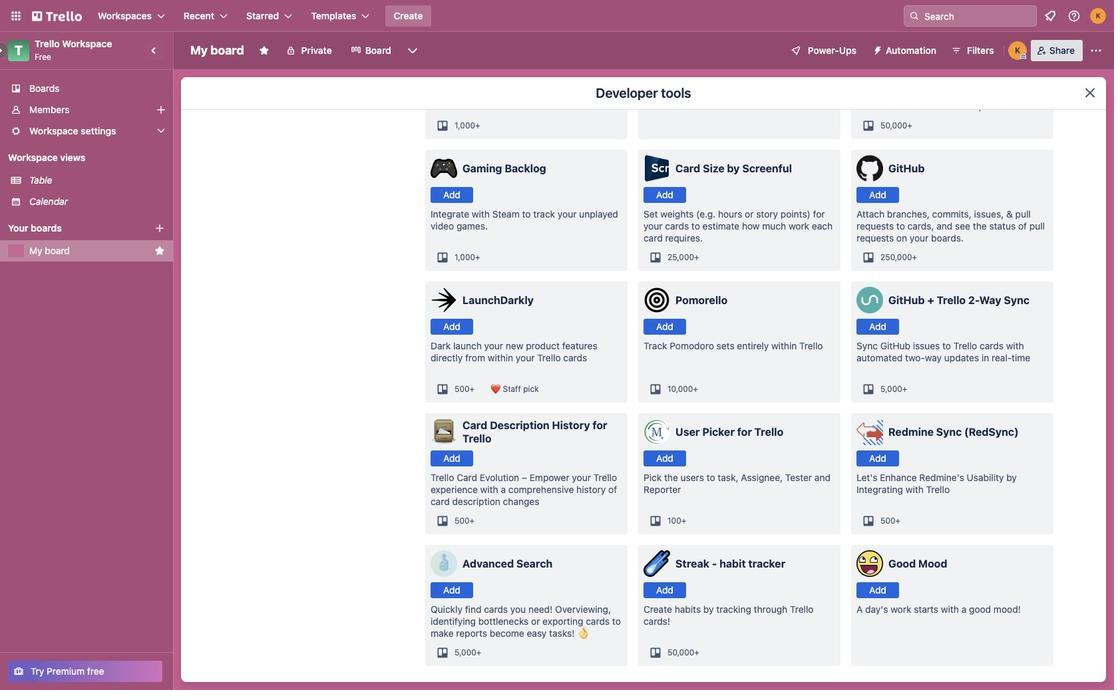 Task type: locate. For each thing, give the bounding box(es) containing it.
add for github + trello 2-way sync
[[870, 321, 887, 332]]

add button up dark
[[431, 319, 473, 335]]

2 horizontal spatial card
[[995, 101, 1014, 112]]

1 horizontal spatial on
[[737, 89, 748, 100]]

1 vertical spatial on
[[737, 89, 748, 100]]

1 horizontal spatial 50,000
[[881, 121, 908, 131]]

cards up as
[[886, 77, 910, 88]]

50,000 down the cards!
[[668, 648, 695, 658]]

2 vertical spatial card
[[457, 472, 478, 483]]

5,000 + for github + trello 2-way sync
[[881, 384, 908, 394]]

add up quickly
[[444, 585, 461, 596]]

1 horizontal spatial 50,000 +
[[881, 121, 913, 131]]

from for launch
[[465, 352, 485, 364]]

my down your boards
[[29, 245, 42, 256]]

automation button
[[868, 40, 945, 61]]

0 vertical spatial from
[[492, 89, 512, 100]]

2 requests from the top
[[857, 232, 894, 244]]

0 horizontal spatial create
[[394, 10, 423, 21]]

0 horizontal spatial from
[[465, 352, 485, 364]]

add for good mood
[[870, 585, 887, 596]]

500 + down the description in the left bottom of the page
[[455, 516, 475, 526]]

calculates
[[431, 77, 476, 88]]

add up let's
[[870, 453, 887, 464]]

create habits by tracking through trello cards!
[[644, 604, 814, 627]]

1 vertical spatial 5,000
[[455, 648, 477, 658]]

steam
[[493, 208, 520, 220]]

add up 'track'
[[657, 321, 674, 332]]

cards up the real-
[[980, 340, 1004, 352]]

1 horizontal spatial create
[[644, 604, 673, 615]]

1 vertical spatial sync
[[857, 340, 878, 352]]

50,000 + down the cards!
[[668, 648, 700, 658]]

1 horizontal spatial sync
[[937, 426, 962, 438]]

0 horizontal spatial a
[[501, 484, 506, 495]]

your down set
[[644, 220, 663, 232]]

0 horizontal spatial my
[[29, 245, 42, 256]]

cards,
[[908, 220, 935, 232]]

0 horizontal spatial by
[[704, 604, 714, 615]]

+ for streak - habit tracker
[[695, 648, 700, 658]]

of right "history"
[[609, 484, 617, 495]]

2 vertical spatial card
[[431, 496, 450, 507]]

Board name text field
[[184, 40, 251, 61]]

board link
[[343, 40, 399, 61]]

1,000 down appointments at left
[[455, 121, 475, 131]]

2 horizontal spatial by
[[1007, 472, 1017, 483]]

0 vertical spatial 5,000 +
[[881, 384, 908, 394]]

0 vertical spatial sync
[[1004, 294, 1030, 306]]

on inside hill chart and scope mapping for seamless practice of shape up on trello
[[737, 89, 748, 100]]

by right habits
[[704, 604, 714, 615]]

card down set
[[644, 232, 663, 244]]

with inside trello card evolution – empower your trello experience with a comprehensive history of card description changes
[[481, 484, 499, 495]]

1 horizontal spatial and
[[815, 472, 831, 483]]

add button up attach
[[857, 187, 900, 203]]

1 vertical spatial from
[[465, 352, 485, 364]]

github for github
[[889, 162, 925, 174]]

0 horizontal spatial and
[[686, 77, 702, 88]]

try premium free button
[[8, 661, 162, 683]]

create for create
[[394, 10, 423, 21]]

1 vertical spatial requests
[[857, 232, 894, 244]]

views
[[60, 152, 85, 163]]

2 vertical spatial sync
[[937, 426, 962, 438]]

add for gaming backlog
[[444, 189, 461, 200]]

1 horizontal spatial from
[[492, 89, 512, 100]]

your down dates on the left top of the page
[[515, 89, 534, 100]]

5,000 + down automated
[[881, 384, 908, 394]]

card description history for trello
[[463, 420, 608, 445]]

with inside let's enhance redmine's usability by integrating with trello
[[906, 484, 924, 495]]

add button up automated
[[857, 319, 900, 335]]

pull right the &
[[1016, 208, 1031, 220]]

add up pick
[[657, 453, 674, 464]]

reporter
[[644, 484, 681, 495]]

to left 'task,'
[[707, 472, 716, 483]]

share
[[1050, 45, 1075, 56]]

with inside integrate with steam to track your unplayed video games.
[[472, 208, 490, 220]]

workspace inside workspace settings dropdown button
[[29, 125, 78, 137]]

0 vertical spatial a
[[501, 484, 506, 495]]

+ left 2-
[[928, 294, 935, 306]]

500 for card description history for trello
[[455, 516, 470, 526]]

cards inside dark launch your new product features directly from within your trello cards
[[564, 352, 588, 364]]

of left work, on the right top of the page
[[990, 77, 999, 88]]

overviewing,
[[555, 604, 611, 615]]

card
[[995, 101, 1014, 112], [644, 232, 663, 244], [431, 496, 450, 507]]

cards down weights
[[665, 220, 689, 232]]

1 vertical spatial card
[[463, 420, 488, 432]]

by inside let's enhance redmine's usability by integrating with trello
[[1007, 472, 1017, 483]]

to down "(e.g."
[[692, 220, 700, 232]]

add for advanced search
[[444, 585, 461, 596]]

1 vertical spatial by
[[1007, 472, 1017, 483]]

500 for redmine sync (redsync)
[[881, 516, 896, 526]]

1 vertical spatial work
[[789, 220, 810, 232]]

points)
[[781, 208, 811, 220]]

+ for card description history for trello
[[470, 516, 475, 526]]

kendallparks02 (kendallparks02) image
[[1091, 8, 1107, 24]]

of right status
[[1019, 220, 1028, 232]]

1 vertical spatial or
[[531, 616, 540, 627]]

2 horizontal spatial on
[[897, 232, 908, 244]]

a day's work starts with a good mood!
[[857, 604, 1021, 615]]

add button for card size by screenful
[[644, 187, 687, 203]]

power-ups button
[[782, 40, 865, 61]]

cards inside the sync github issues to trello cards with automated two-way updates in real-time
[[980, 340, 1004, 352]]

from inside dark launch your new product features directly from within your trello cards
[[465, 352, 485, 364]]

card down experience
[[431, 496, 450, 507]]

0 vertical spatial in
[[948, 101, 955, 112]]

trello inside 'card description history for trello'
[[463, 433, 492, 445]]

shown
[[917, 101, 945, 112]]

add button for good mood
[[857, 583, 900, 599]]

trello inside the create habits by tracking through trello cards!
[[790, 604, 814, 615]]

500 + for card description history for trello
[[455, 516, 475, 526]]

automation
[[886, 45, 937, 56]]

for inside hill chart and scope mapping for seamless practice of shape up on trello
[[774, 77, 786, 88]]

trello down description
[[463, 433, 492, 445]]

add up the cards!
[[657, 585, 674, 596]]

board down boards
[[45, 245, 70, 256]]

0 vertical spatial workspace
[[62, 38, 112, 49]]

card up experience
[[457, 472, 478, 483]]

add button for advanced search
[[431, 583, 473, 599]]

need!
[[529, 604, 553, 615]]

cards inside calculates due dates on cards using appointments from your ical calendar.
[[537, 77, 561, 88]]

the down issues,
[[973, 220, 987, 232]]

your
[[515, 89, 534, 100], [558, 208, 577, 220], [644, 220, 663, 232], [910, 232, 929, 244], [484, 340, 503, 352], [516, 352, 535, 364], [572, 472, 591, 483]]

on right dates on the left top of the page
[[523, 77, 534, 88]]

within right entirely
[[772, 340, 797, 352]]

0 vertical spatial 5,000
[[881, 384, 903, 394]]

0 vertical spatial on
[[523, 77, 534, 88]]

in
[[948, 101, 955, 112], [982, 352, 990, 364]]

sync right way
[[1004, 294, 1030, 306]]

are
[[925, 89, 939, 100]]

with down 'enhance'
[[906, 484, 924, 495]]

for right history
[[593, 420, 608, 432]]

1,000
[[455, 121, 475, 131], [455, 252, 475, 262]]

add button up experience
[[431, 451, 473, 467]]

–
[[522, 472, 527, 483]]

trello down mapping
[[751, 89, 774, 100]]

my board down boards
[[29, 245, 70, 256]]

by inside the create habits by tracking through trello cards!
[[704, 604, 714, 615]]

workspace views
[[8, 152, 85, 163]]

1 horizontal spatial board
[[211, 43, 244, 57]]

work down points)
[[789, 220, 810, 232]]

250,000 +
[[881, 252, 918, 262]]

1 vertical spatial card
[[644, 232, 663, 244]]

and right tester
[[815, 472, 831, 483]]

kendallparks02 (kendallparks02) image
[[1009, 41, 1027, 60]]

by right 'size'
[[727, 162, 740, 174]]

create for create habits by tracking through trello cards!
[[644, 604, 673, 615]]

1 vertical spatial create
[[644, 604, 673, 615]]

integrate with steam to track your unplayed video games.
[[431, 208, 618, 232]]

my board
[[190, 43, 244, 57], [29, 245, 70, 256]]

0 vertical spatial my board
[[190, 43, 244, 57]]

0 vertical spatial 1,000
[[455, 121, 475, 131]]

1,000 + down appointments at left
[[455, 121, 481, 131]]

0 vertical spatial github
[[889, 162, 925, 174]]

add button for gaming backlog
[[431, 187, 473, 203]]

+ down habits
[[695, 648, 700, 658]]

0 vertical spatial pull
[[1016, 208, 1031, 220]]

0 vertical spatial requests
[[857, 220, 894, 232]]

requires.
[[666, 232, 703, 244]]

github for github + trello 2-way sync
[[889, 294, 925, 306]]

1 horizontal spatial card
[[644, 232, 663, 244]]

create inside the create habits by tracking through trello cards!
[[644, 604, 673, 615]]

assignee,
[[741, 472, 783, 483]]

to down branches,
[[897, 220, 906, 232]]

1 vertical spatial and
[[937, 220, 953, 232]]

0 horizontal spatial 5,000
[[455, 648, 477, 658]]

1 horizontal spatial my
[[190, 43, 208, 57]]

user
[[676, 426, 700, 438]]

create inside create button
[[394, 10, 423, 21]]

0 vertical spatial by
[[727, 162, 740, 174]]

add button up integrate
[[431, 187, 473, 203]]

1 horizontal spatial in
[[982, 352, 990, 364]]

add button up weights
[[644, 187, 687, 203]]

larger
[[931, 77, 956, 88]]

2 vertical spatial github
[[881, 340, 911, 352]]

add for launchdarkly
[[444, 321, 461, 332]]

0 vertical spatial and
[[686, 77, 702, 88]]

work,
[[1001, 77, 1025, 88]]

sync up automated
[[857, 340, 878, 352]]

on right up
[[737, 89, 748, 100]]

+ down pomodoro on the right
[[693, 384, 699, 394]]

work down as
[[885, 101, 905, 112]]

to inside the sync github issues to trello cards with automated two-way updates in real-time
[[943, 340, 952, 352]]

&
[[1007, 208, 1013, 220]]

1 vertical spatial within
[[488, 352, 514, 364]]

private button
[[277, 40, 340, 61]]

to inside quickly find cards you need! overviewing, identifying bottlenecks or exporting cards to make reports become easy tasks! 👌
[[613, 616, 621, 627]]

your inside "attach branches, commits, issues, & pull requests to cards, and see the status of pull requests on your boards."
[[910, 232, 929, 244]]

1 horizontal spatial my board
[[190, 43, 244, 57]]

on up 250,000 +
[[897, 232, 908, 244]]

2 1,000 + from the top
[[455, 252, 481, 262]]

0 horizontal spatial or
[[531, 616, 540, 627]]

+ for github
[[913, 252, 918, 262]]

video
[[431, 220, 454, 232]]

github down 250,000 +
[[889, 294, 925, 306]]

1 horizontal spatial 5,000 +
[[881, 384, 908, 394]]

trello left 2-
[[937, 294, 966, 306]]

and
[[686, 77, 702, 88], [937, 220, 953, 232], [815, 472, 831, 483]]

to left track
[[522, 208, 531, 220]]

of down chart
[[682, 89, 690, 100]]

0 vertical spatial board
[[211, 43, 244, 57]]

usability
[[967, 472, 1004, 483]]

(redsync)
[[965, 426, 1019, 438]]

1 horizontal spatial or
[[745, 208, 754, 220]]

+ for user picker for trello
[[682, 516, 687, 526]]

the up reporter
[[665, 472, 678, 483]]

+ down reports
[[477, 648, 482, 658]]

on inside calculates due dates on cards using appointments from your ical calendar.
[[523, 77, 534, 88]]

0 horizontal spatial in
[[948, 101, 955, 112]]

trello inside dark launch your new product features directly from within your trello cards
[[538, 352, 561, 364]]

add button for pomorello
[[644, 319, 687, 335]]

within
[[772, 340, 797, 352], [488, 352, 514, 364]]

+ down requires.
[[695, 252, 700, 262]]

trello up the updates
[[954, 340, 978, 352]]

trello right through
[[790, 604, 814, 615]]

open information menu image
[[1068, 9, 1081, 23]]

board inside text field
[[211, 43, 244, 57]]

1 vertical spatial in
[[982, 352, 990, 364]]

trello inside hill chart and scope mapping for seamless practice of shape up on trello
[[751, 89, 774, 100]]

1 vertical spatial my board
[[29, 245, 70, 256]]

1 horizontal spatial within
[[772, 340, 797, 352]]

1 vertical spatial 1,000 +
[[455, 252, 481, 262]]

create up the cards!
[[644, 604, 673, 615]]

0 horizontal spatial within
[[488, 352, 514, 364]]

0 horizontal spatial on
[[523, 77, 534, 88]]

workspace down members
[[29, 125, 78, 137]]

work inside set weights (e.g. hours or story points) for your cards to estimate how much work each card requires.
[[789, 220, 810, 232]]

show menu image
[[1090, 44, 1103, 57]]

0 vertical spatial within
[[772, 340, 797, 352]]

25,000 +
[[668, 252, 700, 262]]

+ down integrating
[[896, 516, 901, 526]]

by right usability
[[1007, 472, 1017, 483]]

add button up day's
[[857, 583, 900, 599]]

0 horizontal spatial my board
[[29, 245, 70, 256]]

0 horizontal spatial 5,000 +
[[455, 648, 482, 658]]

to up the updates
[[943, 340, 952, 352]]

your down cards,
[[910, 232, 929, 244]]

1 vertical spatial 50,000
[[668, 648, 695, 658]]

or up how
[[745, 208, 754, 220]]

2 vertical spatial workspace
[[8, 152, 58, 163]]

from
[[492, 89, 512, 100], [465, 352, 485, 364]]

0 horizontal spatial sync
[[857, 340, 878, 352]]

0 horizontal spatial 50,000 +
[[668, 648, 700, 658]]

5,000 + for advanced search
[[455, 648, 482, 658]]

chart
[[660, 77, 684, 88]]

create
[[394, 10, 423, 21], [644, 604, 673, 615]]

trello down product
[[538, 352, 561, 364]]

1 requests from the top
[[857, 220, 894, 232]]

trello workspace free
[[35, 38, 112, 62]]

0 vertical spatial card
[[676, 162, 701, 174]]

my board down recent dropdown button
[[190, 43, 244, 57]]

2 vertical spatial by
[[704, 604, 714, 615]]

of inside "attach branches, commits, issues, & pull requests to cards, and see the status of pull requests on your boards."
[[1019, 220, 1028, 232]]

to left the cards!
[[613, 616, 621, 627]]

or inside set weights (e.g. hours or story points) for your cards to estimate how much work each card requires.
[[745, 208, 754, 220]]

Search field
[[920, 6, 1037, 26]]

1 horizontal spatial 5,000
[[881, 384, 903, 394]]

card for card size by screenful
[[676, 162, 701, 174]]

reports
[[456, 628, 487, 639]]

add for card description history for trello
[[444, 453, 461, 464]]

500 down integrating
[[881, 516, 896, 526]]

track
[[534, 208, 555, 220]]

1 horizontal spatial by
[[727, 162, 740, 174]]

2 horizontal spatial sync
[[1004, 294, 1030, 306]]

pick the users to task, assignee, tester and reporter
[[644, 472, 831, 495]]

5,000 +
[[881, 384, 908, 394], [455, 648, 482, 658]]

trello inside let's enhance redmine's usability by integrating with trello
[[927, 484, 950, 495]]

1 vertical spatial my
[[29, 245, 42, 256]]

trello up free
[[35, 38, 60, 49]]

description
[[452, 496, 501, 507]]

back to home image
[[32, 5, 82, 27]]

1 vertical spatial 1,000
[[455, 252, 475, 262]]

250,000
[[881, 252, 913, 262]]

from inside calculates due dates on cards using appointments from your ical calendar.
[[492, 89, 512, 100]]

0 horizontal spatial card
[[431, 496, 450, 507]]

on inside "attach branches, commits, issues, & pull requests to cards, and see the status of pull requests on your boards."
[[897, 232, 908, 244]]

0 vertical spatial 50,000
[[881, 121, 908, 131]]

1 vertical spatial 5,000 +
[[455, 648, 482, 658]]

members
[[29, 104, 70, 115]]

my down recent
[[190, 43, 208, 57]]

25,000
[[668, 252, 695, 262]]

1 vertical spatial board
[[45, 245, 70, 256]]

2 vertical spatial on
[[897, 232, 908, 244]]

your inside calculates due dates on cards using appointments from your ical calendar.
[[515, 89, 534, 100]]

of inside trello card evolution – empower your trello experience with a comprehensive history of card description changes
[[609, 484, 617, 495]]

in inside the sync github issues to trello cards with automated two-way updates in real-time
[[982, 352, 990, 364]]

with up time
[[1007, 340, 1025, 352]]

0 vertical spatial work
[[885, 101, 905, 112]]

5,000 down reports
[[455, 648, 477, 658]]

to
[[522, 208, 531, 220], [692, 220, 700, 232], [897, 220, 906, 232], [943, 340, 952, 352], [707, 472, 716, 483], [613, 616, 621, 627]]

workspace down back to home image
[[62, 38, 112, 49]]

weights
[[661, 208, 694, 220]]

1 vertical spatial workspace
[[29, 125, 78, 137]]

search image
[[910, 11, 920, 21]]

card inside set weights (e.g. hours or story points) for your cards to estimate how much work each card requires.
[[644, 232, 663, 244]]

+ down the two-
[[903, 384, 908, 394]]

with down evolution
[[481, 484, 499, 495]]

cards inside set weights (e.g. hours or story points) for your cards to estimate how much work each card requires.
[[665, 220, 689, 232]]

of down epics.
[[857, 101, 866, 112]]

free
[[87, 666, 104, 677]]

1 vertical spatial a
[[962, 604, 967, 615]]

in inside group cards into larger bodies of work, epics. as cards are completed, the progress of the work is shown in the epic card
[[948, 101, 955, 112]]

2 vertical spatial work
[[891, 604, 912, 615]]

0 vertical spatial my
[[190, 43, 208, 57]]

add button for github + trello 2-way sync
[[857, 319, 900, 335]]

+ for pomorello
[[693, 384, 699, 394]]

your up "history"
[[572, 472, 591, 483]]

free
[[35, 52, 51, 62]]

history
[[552, 420, 590, 432]]

table link
[[29, 174, 165, 187]]

members link
[[0, 99, 173, 121]]

1 vertical spatial 50,000 +
[[668, 648, 700, 658]]

your boards
[[8, 222, 62, 234]]

hill chart and scope mapping for seamless practice of shape up on trello
[[644, 77, 829, 100]]

1 vertical spatial github
[[889, 294, 925, 306]]

0 vertical spatial create
[[394, 10, 423, 21]]

2 horizontal spatial and
[[937, 220, 953, 232]]

0 vertical spatial card
[[995, 101, 1014, 112]]

0 vertical spatial 1,000 +
[[455, 121, 481, 131]]

add
[[444, 189, 461, 200], [657, 189, 674, 200], [870, 189, 887, 200], [444, 321, 461, 332], [657, 321, 674, 332], [870, 321, 887, 332], [444, 453, 461, 464], [657, 453, 674, 464], [870, 453, 887, 464], [444, 585, 461, 596], [657, 585, 674, 596], [870, 585, 887, 596]]

cards up 'ical'
[[537, 77, 561, 88]]

card for card description history for trello
[[463, 420, 488, 432]]

settings
[[81, 125, 116, 137]]

pick
[[524, 384, 539, 394]]

card inside 'card description history for trello'
[[463, 420, 488, 432]]

add button up pick
[[644, 451, 687, 467]]

cards!
[[644, 616, 671, 627]]

dark launch your new product features directly from within your trello cards
[[431, 340, 598, 364]]

day's
[[866, 604, 889, 615]]

1 1,000 from the top
[[455, 121, 475, 131]]

2 vertical spatial and
[[815, 472, 831, 483]]

add up integrate
[[444, 189, 461, 200]]

add up weights
[[657, 189, 674, 200]]

add button up quickly
[[431, 583, 473, 599]]

by for card size by screenful
[[727, 162, 740, 174]]

card inside trello card evolution – empower your trello experience with a comprehensive history of card description changes
[[431, 496, 450, 507]]

add up automated
[[870, 321, 887, 332]]

identifying
[[431, 616, 476, 627]]

cards
[[537, 77, 561, 88], [886, 77, 910, 88], [899, 89, 922, 100], [665, 220, 689, 232], [980, 340, 1004, 352], [564, 352, 588, 364], [484, 604, 508, 615], [586, 616, 610, 627]]

5,000 down automated
[[881, 384, 903, 394]]

add for github
[[870, 189, 887, 200]]

add for streak - habit tracker
[[657, 585, 674, 596]]

1 horizontal spatial a
[[962, 604, 967, 615]]

recent button
[[176, 5, 236, 27]]

pull
[[1016, 208, 1031, 220], [1030, 220, 1046, 232]]

and inside "attach branches, commits, issues, & pull requests to cards, and see the status of pull requests on your boards."
[[937, 220, 953, 232]]

real-
[[992, 352, 1012, 364]]

workspace for views
[[8, 152, 58, 163]]

0 notifications image
[[1043, 8, 1059, 24]]

easy
[[527, 628, 547, 639]]

50,000 down as
[[881, 121, 908, 131]]

primary element
[[0, 0, 1115, 32]]



Task type: vqa. For each thing, say whether or not it's contained in the screenshot.


Task type: describe. For each thing, give the bounding box(es) containing it.
advanced search
[[463, 558, 553, 570]]

workspace for settings
[[29, 125, 78, 137]]

❤️ staff pick
[[491, 384, 539, 394]]

add for card size by screenful
[[657, 189, 674, 200]]

gaming backlog
[[463, 162, 546, 174]]

become
[[490, 628, 525, 639]]

500 + for redmine sync (redsync)
[[881, 516, 901, 526]]

is
[[908, 101, 915, 112]]

seamless
[[789, 77, 829, 88]]

see
[[956, 220, 971, 232]]

trello right entirely
[[800, 340, 823, 352]]

as
[[885, 89, 896, 100]]

switch to… image
[[9, 9, 23, 23]]

calendar.
[[555, 89, 594, 100]]

a inside trello card evolution – empower your trello experience with a comprehensive history of card description changes
[[501, 484, 506, 495]]

customize views image
[[406, 44, 419, 57]]

your inside integrate with steam to track your unplayed video games.
[[558, 208, 577, 220]]

to inside integrate with steam to track your unplayed video games.
[[522, 208, 531, 220]]

screenful
[[743, 162, 792, 174]]

updates
[[945, 352, 980, 364]]

time
[[1012, 352, 1031, 364]]

cards up 👌
[[586, 616, 610, 627]]

+ for gaming backlog
[[475, 252, 481, 262]]

ical
[[536, 89, 552, 100]]

scope
[[705, 77, 732, 88]]

features
[[562, 340, 598, 352]]

redmine
[[889, 426, 934, 438]]

way
[[980, 294, 1002, 306]]

within inside dark launch your new product features directly from within your trello cards
[[488, 352, 514, 364]]

progress
[[1008, 89, 1046, 100]]

+ down is
[[908, 121, 913, 131]]

100
[[668, 516, 682, 526]]

dates
[[497, 77, 521, 88]]

trello up experience
[[431, 472, 454, 483]]

let's
[[857, 472, 878, 483]]

up
[[722, 89, 735, 100]]

add for pomorello
[[657, 321, 674, 332]]

with inside the sync github issues to trello cards with automated two-way updates in real-time
[[1007, 340, 1025, 352]]

the down the completed,
[[958, 101, 972, 112]]

trello inside 'trello workspace free'
[[35, 38, 60, 49]]

commits,
[[933, 208, 972, 220]]

5,000 for github + trello 2-way sync
[[881, 384, 903, 394]]

for right picker
[[738, 426, 752, 438]]

workspaces button
[[90, 5, 173, 27]]

experience
[[431, 484, 478, 495]]

of inside hill chart and scope mapping for seamless practice of shape up on trello
[[682, 89, 690, 100]]

10,000
[[668, 384, 693, 394]]

tracking
[[717, 604, 752, 615]]

way
[[926, 352, 942, 364]]

group
[[857, 77, 884, 88]]

add for redmine sync (redsync)
[[870, 453, 887, 464]]

t link
[[8, 40, 29, 61]]

-
[[712, 558, 717, 570]]

track pomodoro sets entirely within trello
[[644, 340, 823, 352]]

advanced
[[463, 558, 514, 570]]

the down work, on the right top of the page
[[992, 89, 1006, 100]]

changes
[[503, 496, 540, 507]]

sm image
[[868, 40, 886, 59]]

integrate
[[431, 208, 470, 220]]

backlog
[[505, 162, 546, 174]]

1 vertical spatial pull
[[1030, 220, 1046, 232]]

your down new
[[516, 352, 535, 364]]

500 left ❤️
[[455, 384, 470, 394]]

starred icon image
[[154, 246, 165, 256]]

share button
[[1031, 40, 1083, 61]]

github inside the sync github issues to trello cards with automated two-way updates in real-time
[[881, 340, 911, 352]]

quickly find cards you need! overviewing, identifying bottlenecks or exporting cards to make reports become easy tasks! 👌
[[431, 604, 621, 639]]

the inside pick the users to task, assignee, tester and reporter
[[665, 472, 678, 483]]

card size by screenful
[[676, 162, 792, 174]]

work inside group cards into larger bodies of work, epics. as cards are completed, the progress of the work is shown in the epic card
[[885, 101, 905, 112]]

add for user picker for trello
[[657, 453, 674, 464]]

set
[[644, 208, 658, 220]]

by for create habits by tracking through trello cards!
[[704, 604, 714, 615]]

add button for card description history for trello
[[431, 451, 473, 467]]

for inside set weights (e.g. hours or story points) for your cards to estimate how much work each card requires.
[[813, 208, 825, 220]]

launch
[[453, 340, 482, 352]]

+ for github + trello 2-way sync
[[903, 384, 908, 394]]

group cards into larger bodies of work, epics. as cards are completed, the progress of the work is shown in the epic card
[[857, 77, 1046, 112]]

trello up "history"
[[594, 472, 617, 483]]

your boards with 1 items element
[[8, 220, 135, 236]]

my inside board name text field
[[190, 43, 208, 57]]

my board inside board name text field
[[190, 43, 244, 57]]

dark
[[431, 340, 451, 352]]

workspace inside 'trello workspace free'
[[62, 38, 112, 49]]

developer
[[596, 85, 658, 101]]

good
[[970, 604, 992, 615]]

branches,
[[888, 208, 930, 220]]

each
[[812, 220, 833, 232]]

entirely
[[737, 340, 769, 352]]

card inside group cards into larger bodies of work, epics. as cards are completed, the progress of the work is shown in the epic card
[[995, 101, 1014, 112]]

track
[[644, 340, 668, 352]]

your left new
[[484, 340, 503, 352]]

+ for redmine sync (redsync)
[[896, 516, 901, 526]]

trello inside the sync github issues to trello cards with automated two-way updates in real-time
[[954, 340, 978, 352]]

t
[[14, 43, 23, 58]]

redmine sync (redsync)
[[889, 426, 1019, 438]]

add button for launchdarkly
[[431, 319, 473, 335]]

cards up is
[[899, 89, 922, 100]]

pomorello
[[676, 294, 728, 306]]

0 vertical spatial 50,000 +
[[881, 121, 913, 131]]

calendar
[[29, 196, 68, 207]]

workspace navigation collapse icon image
[[145, 41, 164, 60]]

comprehensive
[[509, 484, 574, 495]]

description
[[490, 420, 550, 432]]

make
[[431, 628, 454, 639]]

boards
[[29, 83, 60, 94]]

2-
[[969, 294, 980, 306]]

and inside hill chart and scope mapping for seamless practice of shape up on trello
[[686, 77, 702, 88]]

the inside "attach branches, commits, issues, & pull requests to cards, and see the status of pull requests on your boards."
[[973, 220, 987, 232]]

add button for github
[[857, 187, 900, 203]]

0 horizontal spatial board
[[45, 245, 70, 256]]

developer tools
[[596, 85, 692, 101]]

1 1,000 + from the top
[[455, 121, 481, 131]]

boards.
[[932, 232, 964, 244]]

practice
[[644, 89, 679, 100]]

epics.
[[857, 89, 883, 100]]

10,000 +
[[668, 384, 699, 394]]

from for due
[[492, 89, 512, 100]]

cards up bottlenecks
[[484, 604, 508, 615]]

add board image
[[154, 223, 165, 234]]

card inside trello card evolution – empower your trello experience with a comprehensive history of card description changes
[[457, 472, 478, 483]]

hill
[[644, 77, 657, 88]]

recent
[[184, 10, 214, 21]]

epic
[[974, 101, 992, 112]]

0 horizontal spatial 50,000
[[668, 648, 695, 658]]

for inside 'card description history for trello'
[[593, 420, 608, 432]]

filters
[[968, 45, 995, 56]]

private
[[301, 45, 332, 56]]

tasks!
[[549, 628, 575, 639]]

bodies
[[959, 77, 987, 88]]

appointments
[[431, 89, 490, 100]]

+ down appointments at left
[[475, 121, 481, 131]]

starred
[[246, 10, 279, 21]]

add button for redmine sync (redsync)
[[857, 451, 900, 467]]

calendar link
[[29, 195, 165, 208]]

500 + left ❤️
[[455, 384, 475, 394]]

to inside "attach branches, commits, issues, & pull requests to cards, and see the status of pull requests on your boards."
[[897, 220, 906, 232]]

sync inside the sync github issues to trello cards with automated two-way updates in real-time
[[857, 340, 878, 352]]

with right starts
[[942, 604, 960, 615]]

+ left ❤️
[[470, 384, 475, 394]]

staff
[[503, 384, 521, 394]]

2 1,000 from the top
[[455, 252, 475, 262]]

pomodoro
[[670, 340, 714, 352]]

sets
[[717, 340, 735, 352]]

star or unstar board image
[[259, 45, 269, 56]]

templates
[[311, 10, 357, 21]]

issues
[[913, 340, 940, 352]]

using
[[563, 77, 586, 88]]

your inside trello card evolution – empower your trello experience with a comprehensive history of card description changes
[[572, 472, 591, 483]]

habit
[[720, 558, 746, 570]]

to inside pick the users to task, assignee, tester and reporter
[[707, 472, 716, 483]]

+ for advanced search
[[477, 648, 482, 658]]

add button for streak - habit tracker
[[644, 583, 687, 599]]

to inside set weights (e.g. hours or story points) for your cards to estimate how much work each card requires.
[[692, 220, 700, 232]]

trello up assignee, in the right of the page
[[755, 426, 784, 438]]

estimate
[[703, 220, 740, 232]]

mapping
[[735, 77, 772, 88]]

5,000 for advanced search
[[455, 648, 477, 658]]

or inside quickly find cards you need! overviewing, identifying bottlenecks or exporting cards to make reports become easy tasks! 👌
[[531, 616, 540, 627]]

the down epics.
[[868, 101, 882, 112]]

and inside pick the users to task, assignee, tester and reporter
[[815, 472, 831, 483]]

your inside set weights (e.g. hours or story points) for your cards to estimate how much work each card requires.
[[644, 220, 663, 232]]

+ for card size by screenful
[[695, 252, 700, 262]]

your
[[8, 222, 28, 234]]

add button for user picker for trello
[[644, 451, 687, 467]]

habits
[[675, 604, 701, 615]]

into
[[912, 77, 929, 88]]

this member is an admin of this board. image
[[1021, 54, 1027, 60]]



